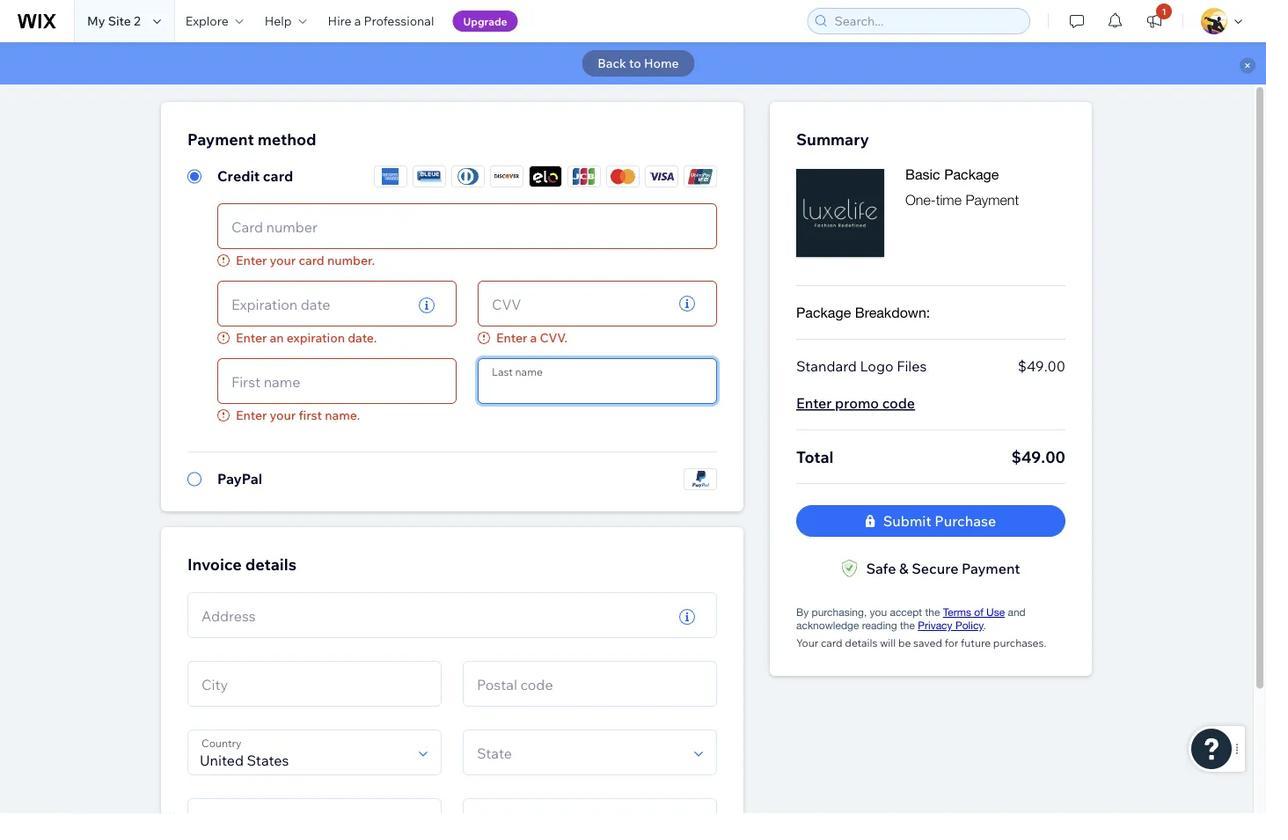 Task type: describe. For each thing, give the bounding box(es) containing it.
professional
[[364, 13, 434, 29]]

card for credit card
[[263, 167, 293, 185]]

package inside basic package one-time payment
[[945, 166, 1000, 183]]

1 horizontal spatial details
[[845, 636, 878, 650]]

by purchasing, you accept the terms of use
[[797, 606, 1006, 618]]

for
[[945, 636, 959, 650]]

.
[[984, 619, 987, 632]]

privacy policy .
[[918, 619, 987, 632]]

number.
[[327, 253, 375, 268]]

your
[[797, 636, 819, 650]]

terms
[[943, 606, 972, 618]]

accept
[[890, 606, 923, 618]]

an
[[270, 330, 284, 346]]

a for professional
[[355, 13, 361, 29]]

policy
[[956, 619, 984, 632]]

to
[[630, 55, 642, 71]]

$49.00 for standard logo files
[[1018, 357, 1066, 375]]

breakdown:
[[855, 304, 931, 320]]

standard
[[797, 357, 857, 375]]

my
[[87, 13, 105, 29]]

use
[[987, 606, 1006, 618]]

enter your card number.
[[236, 253, 375, 268]]

files
[[897, 357, 927, 375]]

paypal
[[217, 470, 262, 488]]

time
[[936, 191, 962, 208]]

site
[[108, 13, 131, 29]]

one-
[[906, 191, 936, 208]]

submit
[[884, 512, 932, 530]]

2
[[134, 13, 141, 29]]

card for your card details will be saved for future purchases.
[[821, 636, 843, 650]]

expiration
[[287, 330, 345, 346]]

explore
[[186, 13, 229, 29]]

Search... field
[[830, 9, 1025, 33]]

hire a professional link
[[317, 0, 445, 42]]

code
[[883, 394, 916, 412]]

the inside and acknowledge reading the
[[901, 619, 915, 632]]

promo
[[836, 394, 880, 412]]

future
[[961, 636, 991, 650]]

Company name text field
[[472, 799, 709, 814]]

and acknowledge reading the
[[797, 606, 1026, 632]]

0 vertical spatial payment
[[188, 129, 254, 149]]

upgrade
[[463, 15, 508, 28]]

upgrade button
[[453, 11, 518, 32]]

package breakdown:
[[797, 304, 931, 320]]

invoice details
[[188, 554, 297, 574]]

privacy policy link
[[918, 619, 984, 632]]

enter a cvv.
[[497, 330, 568, 346]]

enter promo code
[[797, 394, 916, 412]]

home
[[644, 55, 679, 71]]

secure
[[912, 560, 959, 578]]

1 vertical spatial package
[[797, 304, 852, 320]]

back to home button
[[582, 50, 695, 77]]

acknowledge
[[797, 619, 860, 632]]



Task type: vqa. For each thing, say whether or not it's contained in the screenshot.
"Change" at right top
no



Task type: locate. For each thing, give the bounding box(es) containing it.
purchasing,
[[812, 606, 867, 618]]

1 vertical spatial $49.00
[[1012, 447, 1066, 467]]

1 horizontal spatial the
[[926, 606, 941, 618]]

payment
[[188, 129, 254, 149], [966, 191, 1020, 208], [962, 560, 1021, 578]]

card down acknowledge
[[821, 636, 843, 650]]

Address text field
[[196, 593, 666, 637]]

enter left first
[[236, 408, 267, 423]]

my site 2
[[87, 13, 141, 29]]

the down 'accept'
[[901, 619, 915, 632]]

0 horizontal spatial a
[[355, 13, 361, 29]]

your card details will be saved for future purchases.
[[797, 636, 1047, 650]]

0 vertical spatial the
[[926, 606, 941, 618]]

enter your first name.
[[236, 408, 360, 423]]

0 vertical spatial your
[[270, 253, 296, 268]]

date.
[[348, 330, 377, 346]]

standard logo files
[[797, 357, 927, 375]]

enter
[[236, 253, 267, 268], [236, 330, 267, 346], [497, 330, 528, 346], [797, 394, 832, 412], [236, 408, 267, 423]]

back
[[598, 55, 627, 71]]

help button
[[254, 0, 317, 42]]

enter promo code button
[[797, 393, 916, 414]]

$49.00
[[1018, 357, 1066, 375], [1012, 447, 1066, 467]]

terms of use link
[[943, 606, 1006, 618]]

0 horizontal spatial package
[[797, 304, 852, 320]]

cvv.
[[540, 330, 568, 346]]

be
[[899, 636, 912, 650]]

submit purchase button
[[797, 505, 1066, 537]]

basic
[[906, 166, 941, 183]]

payment method
[[188, 129, 317, 149]]

a left cvv.
[[530, 330, 537, 346]]

1
[[1162, 6, 1167, 17]]

1 vertical spatial card
[[299, 253, 325, 268]]

invoice
[[188, 554, 242, 574]]

enter for enter promo code
[[797, 394, 832, 412]]

enter for enter your card number.
[[236, 253, 267, 268]]

and
[[1008, 606, 1026, 618]]

your left first
[[270, 408, 296, 423]]

enter inside enter promo code button
[[797, 394, 832, 412]]

1 vertical spatial your
[[270, 408, 296, 423]]

enter down standard
[[797, 394, 832, 412]]

a for cvv.
[[530, 330, 537, 346]]

method
[[258, 129, 317, 149]]

first
[[299, 408, 322, 423]]

enter down credit card
[[236, 253, 267, 268]]

2 vertical spatial card
[[821, 636, 843, 650]]

details right invoice
[[245, 554, 297, 574]]

the up privacy
[[926, 606, 941, 618]]

privacy
[[918, 619, 953, 632]]

card down method
[[263, 167, 293, 185]]

summary
[[797, 129, 870, 149]]

enter an expiration date.
[[236, 330, 377, 346]]

back to home alert
[[0, 42, 1267, 85]]

credit
[[217, 167, 260, 185]]

submit purchase
[[884, 512, 997, 530]]

card
[[263, 167, 293, 185], [299, 253, 325, 268], [821, 636, 843, 650]]

enter for enter your first name.
[[236, 408, 267, 423]]

your left 'number.'
[[270, 253, 296, 268]]

total
[[797, 447, 834, 467]]

saved
[[914, 636, 943, 650]]

enter left cvv.
[[497, 330, 528, 346]]

payment up credit
[[188, 129, 254, 149]]

1 vertical spatial payment
[[966, 191, 1020, 208]]

0 vertical spatial details
[[245, 554, 297, 574]]

enter for enter an expiration date.
[[236, 330, 267, 346]]

First name text field
[[226, 359, 448, 403]]

your for card
[[270, 253, 296, 268]]

name.
[[325, 408, 360, 423]]

basic package one-time payment
[[906, 166, 1020, 208]]

1 vertical spatial the
[[901, 619, 915, 632]]

payment up use
[[962, 560, 1021, 578]]

2 your from the top
[[270, 408, 296, 423]]

a right hire
[[355, 13, 361, 29]]

the
[[926, 606, 941, 618], [901, 619, 915, 632]]

0 vertical spatial a
[[355, 13, 361, 29]]

package up standard
[[797, 304, 852, 320]]

2 vertical spatial payment
[[962, 560, 1021, 578]]

Phone telephone field
[[196, 799, 433, 814]]

purchase
[[935, 512, 997, 530]]

payment right time
[[966, 191, 1020, 208]]

back to home
[[598, 55, 679, 71]]

None field
[[196, 731, 411, 775], [472, 731, 687, 775], [196, 731, 411, 775], [472, 731, 687, 775]]

details down reading in the right bottom of the page
[[845, 636, 878, 650]]

0 vertical spatial package
[[945, 166, 1000, 183]]

enter for enter a cvv.
[[497, 330, 528, 346]]

None telephone field
[[226, 282, 406, 326]]

0 vertical spatial card
[[263, 167, 293, 185]]

Postal code text field
[[472, 662, 709, 706]]

reading
[[862, 619, 898, 632]]

package
[[945, 166, 1000, 183], [797, 304, 852, 320]]

1 horizontal spatial card
[[299, 253, 325, 268]]

a
[[355, 13, 361, 29], [530, 330, 537, 346]]

1 your from the top
[[270, 253, 296, 268]]

$49.00 for total
[[1012, 447, 1066, 467]]

City text field
[[196, 662, 433, 706]]

safe
[[867, 560, 897, 578]]

package up time
[[945, 166, 1000, 183]]

of
[[975, 606, 984, 618]]

details
[[245, 554, 297, 574], [845, 636, 878, 650]]

safe & secure payment
[[867, 560, 1021, 578]]

will
[[880, 636, 896, 650]]

hire
[[328, 13, 352, 29]]

0 vertical spatial $49.00
[[1018, 357, 1066, 375]]

2 horizontal spatial card
[[821, 636, 843, 650]]

your for first
[[270, 408, 296, 423]]

you
[[870, 606, 888, 618]]

your
[[270, 253, 296, 268], [270, 408, 296, 423]]

Last name text field
[[487, 359, 709, 403]]

logo
[[861, 357, 894, 375]]

by
[[797, 606, 809, 618]]

help
[[265, 13, 292, 29]]

0 horizontal spatial card
[[263, 167, 293, 185]]

hire a professional
[[328, 13, 434, 29]]

0 horizontal spatial the
[[901, 619, 915, 632]]

1 vertical spatial a
[[530, 330, 537, 346]]

1 horizontal spatial a
[[530, 330, 537, 346]]

payment inside basic package one-time payment
[[966, 191, 1020, 208]]

&
[[900, 560, 909, 578]]

1 horizontal spatial package
[[945, 166, 1000, 183]]

card left 'number.'
[[299, 253, 325, 268]]

enter left an
[[236, 330, 267, 346]]

1 vertical spatial details
[[845, 636, 878, 650]]

credit card
[[217, 167, 293, 185]]

0 horizontal spatial details
[[245, 554, 297, 574]]

purchases.
[[994, 636, 1047, 650]]

1 button
[[1136, 0, 1174, 42]]



